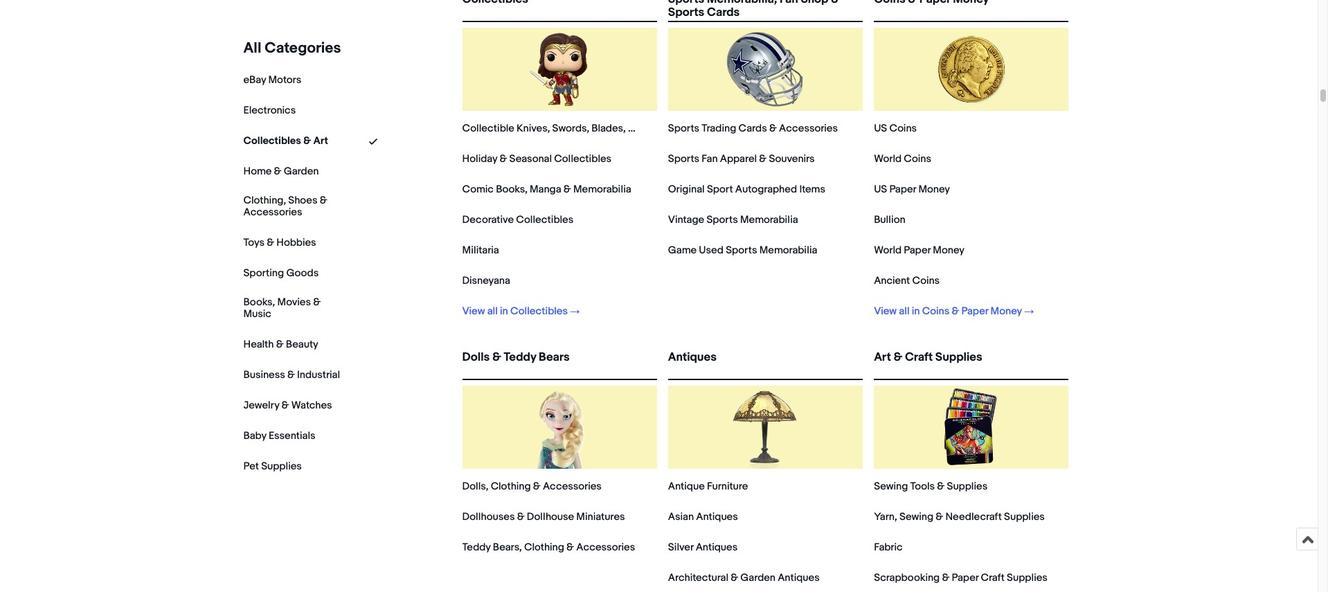 Task type: describe. For each thing, give the bounding box(es) containing it.
sewing tools & supplies link
[[874, 480, 988, 493]]

original sport autographed items
[[668, 183, 826, 196]]

accessories up apparel
[[675, 122, 733, 135]]

business & industrial
[[244, 368, 340, 381]]

1 vertical spatial memorabilia
[[741, 213, 798, 227]]

collectibles & art
[[244, 134, 328, 148]]

art inside art & craft supplies link
[[874, 351, 891, 364]]

& right apparel
[[760, 152, 767, 166]]

ancient coins link
[[874, 274, 940, 288]]

holiday & seasonal collectibles
[[462, 152, 612, 166]]

& right the health
[[276, 338, 284, 351]]

& down dollhouse
[[567, 541, 574, 554]]

pet supplies link
[[244, 460, 302, 473]]

all for collectibles
[[487, 305, 498, 318]]

art & craft supplies link
[[874, 351, 1069, 376]]

sports fan apparel & souvenirs link
[[668, 152, 815, 166]]

& right tools
[[938, 480, 945, 493]]

vintage sports memorabilia
[[668, 213, 798, 227]]

tools
[[911, 480, 935, 493]]

collectibles up bears
[[511, 305, 568, 318]]

business
[[244, 368, 285, 381]]

furniture
[[707, 480, 748, 493]]

sport
[[707, 183, 733, 196]]

militaria link
[[462, 244, 499, 257]]

us for us paper money
[[874, 183, 888, 196]]

ebay motors link
[[244, 73, 301, 87]]

dollhouse
[[527, 511, 574, 524]]

ebay
[[244, 73, 266, 87]]

in for coins
[[912, 305, 920, 318]]

sports memorabilia, fan shop & sports cards
[[668, 0, 840, 20]]

industrial
[[297, 368, 340, 381]]

sporting
[[244, 267, 284, 280]]

original
[[668, 183, 705, 196]]

& left dollhouse
[[517, 511, 525, 524]]

ebay motors
[[244, 73, 301, 87]]

sports trading cards & accessories link
[[668, 122, 838, 135]]

health & beauty link
[[244, 338, 318, 351]]

beauty
[[286, 338, 318, 351]]

dollhouses
[[462, 511, 515, 524]]

collectibles & art link
[[244, 134, 328, 148]]

bullion link
[[874, 213, 906, 227]]

1 vertical spatial sewing
[[900, 511, 934, 524]]

asian antiques link
[[668, 511, 738, 524]]

us paper money
[[874, 183, 951, 196]]

baby essentials
[[244, 429, 316, 442]]

& up dollhouses & dollhouse miniatures
[[533, 480, 541, 493]]

coins for ancient coins
[[913, 274, 940, 288]]

seasonal
[[510, 152, 552, 166]]

swords,
[[553, 122, 590, 135]]

vintage
[[668, 213, 705, 227]]

silver antiques link
[[668, 541, 738, 554]]

movies
[[277, 296, 311, 309]]

blades,
[[592, 122, 626, 135]]

us for us coins
[[874, 122, 888, 135]]

coins for world coins
[[904, 152, 932, 166]]

health
[[244, 338, 274, 351]]

sewing tools & supplies
[[874, 480, 988, 493]]

money for world paper money
[[933, 244, 965, 257]]

ancient
[[874, 274, 910, 288]]

books, movies & music
[[244, 296, 321, 320]]

all for coins
[[899, 305, 910, 318]]

home & garden
[[244, 165, 319, 178]]

antique
[[668, 480, 705, 493]]

comic books, manga & memorabilia
[[462, 183, 632, 196]]

dollhouses & dollhouse miniatures link
[[462, 511, 625, 524]]

knives,
[[517, 122, 550, 135]]

& right holiday
[[500, 152, 507, 166]]

holiday
[[462, 152, 498, 166]]

dolls & teddy bears image
[[518, 386, 601, 469]]

coins for us coins
[[890, 122, 917, 135]]

0 horizontal spatial art
[[313, 134, 328, 148]]

& inside books, movies & music
[[313, 296, 321, 309]]

& right manga
[[564, 183, 571, 196]]

& up the art & craft supplies
[[952, 305, 960, 318]]

home & garden link
[[244, 165, 319, 178]]

fabric link
[[874, 541, 903, 554]]

accessories inside clothing, shoes & accessories
[[244, 206, 302, 219]]

0 horizontal spatial fan
[[702, 152, 718, 166]]

baby essentials link
[[244, 429, 316, 442]]

original sport autographed items link
[[668, 183, 826, 196]]

paper down world coins link
[[890, 183, 917, 196]]

shoes
[[288, 194, 318, 207]]

disneyana link
[[462, 274, 510, 288]]

toys
[[244, 236, 265, 249]]

dolls & teddy bears link
[[462, 351, 657, 376]]

view for view all in coins & paper money
[[874, 305, 897, 318]]

decorative collectibles link
[[462, 213, 574, 227]]

essentials
[[269, 429, 316, 442]]

bears,
[[493, 541, 522, 554]]

antiques image
[[724, 386, 807, 469]]

world coins link
[[874, 152, 932, 166]]

& right 'armors'
[[665, 122, 672, 135]]

silver antiques
[[668, 541, 738, 554]]

shop
[[801, 0, 829, 6]]

accessories up souvenirs
[[779, 122, 838, 135]]

2 vertical spatial memorabilia
[[760, 244, 818, 257]]

paper right "scrapbooking"
[[952, 572, 979, 585]]

asian antiques
[[668, 511, 738, 524]]

1 vertical spatial clothing
[[524, 541, 565, 554]]

& up souvenirs
[[770, 122, 777, 135]]

in for collectibles
[[500, 305, 508, 318]]

& right dolls
[[493, 351, 501, 364]]

motors
[[268, 73, 301, 87]]

books, inside books, movies & music
[[244, 296, 275, 309]]

silver
[[668, 541, 694, 554]]

watches
[[291, 399, 332, 412]]

yarn,
[[874, 511, 898, 524]]

dolls, clothing & accessories
[[462, 480, 602, 493]]

collectible knives, swords, blades, armors & accessories link
[[462, 122, 733, 135]]

decorative
[[462, 213, 514, 227]]

1 vertical spatial teddy
[[462, 541, 491, 554]]

jewelry & watches
[[244, 399, 332, 412]]

view all in collectibles
[[462, 305, 568, 318]]

& up home & garden link
[[303, 134, 311, 148]]

sporting goods link
[[244, 267, 319, 280]]

money for us paper money
[[919, 183, 951, 196]]

1 horizontal spatial books,
[[496, 183, 528, 196]]

fan inside sports memorabilia, fan shop & sports cards
[[780, 0, 799, 6]]

& right business
[[287, 368, 295, 381]]

toys & hobbies
[[244, 236, 316, 249]]



Task type: vqa. For each thing, say whether or not it's contained in the screenshot.
11:43:53 AM PST
no



Task type: locate. For each thing, give the bounding box(es) containing it.
goods
[[286, 267, 319, 280]]

1 horizontal spatial view
[[874, 305, 897, 318]]

antique furniture link
[[668, 480, 748, 493]]

game used sports memorabilia
[[668, 244, 818, 257]]

1 vertical spatial money
[[933, 244, 965, 257]]

1 horizontal spatial all
[[899, 305, 910, 318]]

game
[[668, 244, 697, 257]]

in down disneyana on the top left of page
[[500, 305, 508, 318]]

0 horizontal spatial in
[[500, 305, 508, 318]]

us up world coins
[[874, 122, 888, 135]]

architectural
[[668, 572, 729, 585]]

dollhouses & dollhouse miniatures
[[462, 511, 625, 524]]

coins down world paper money
[[913, 274, 940, 288]]

comic books, manga & memorabilia link
[[462, 183, 632, 196]]

bears
[[539, 351, 570, 364]]

cards
[[707, 6, 740, 20], [739, 122, 767, 135]]

1 horizontal spatial in
[[912, 305, 920, 318]]

teddy
[[504, 351, 536, 364], [462, 541, 491, 554]]

1 vertical spatial books,
[[244, 296, 275, 309]]

books, up "decorative collectibles" at top left
[[496, 183, 528, 196]]

architectural & garden antiques
[[668, 572, 820, 585]]

& down sewing tools & supplies link
[[936, 511, 944, 524]]

all down ancient coins
[[899, 305, 910, 318]]

holiday & seasonal collectibles link
[[462, 152, 612, 166]]

scrapbooking & paper craft supplies
[[874, 572, 1048, 585]]

yarn, sewing & needlecraft supplies link
[[874, 511, 1045, 524]]

categories
[[265, 39, 341, 58]]

coins up world coins
[[890, 122, 917, 135]]

clothing, shoes & accessories link
[[244, 194, 341, 219]]

memorabilia right manga
[[574, 183, 632, 196]]

cards inside sports memorabilia, fan shop & sports cards
[[707, 6, 740, 20]]

& right movies
[[313, 296, 321, 309]]

0 vertical spatial clothing
[[491, 480, 531, 493]]

clothing right dolls,
[[491, 480, 531, 493]]

0 vertical spatial art
[[313, 134, 328, 148]]

coins up us paper money
[[904, 152, 932, 166]]

armors
[[628, 122, 663, 135]]

sporting goods
[[244, 267, 319, 280]]

world down bullion link
[[874, 244, 902, 257]]

home
[[244, 165, 272, 178]]

paper up ancient coins "link" on the right of page
[[904, 244, 931, 257]]

clothing,
[[244, 194, 286, 207]]

memorabilia down 'vintage sports memorabilia' link
[[760, 244, 818, 257]]

collectibles image
[[518, 28, 601, 111]]

fan left shop
[[780, 0, 799, 6]]

vintage sports memorabilia link
[[668, 213, 798, 227]]

& right "scrapbooking"
[[943, 572, 950, 585]]

garden for antiques
[[741, 572, 776, 585]]

us up bullion link
[[874, 183, 888, 196]]

accessories up dollhouse
[[543, 480, 602, 493]]

0 horizontal spatial teddy
[[462, 541, 491, 554]]

& right shoes
[[320, 194, 327, 207]]

garden right architectural
[[741, 572, 776, 585]]

us coins
[[874, 122, 917, 135]]

in down ancient coins
[[912, 305, 920, 318]]

garden for &
[[284, 165, 319, 178]]

sports memorabilia, fan shop & sports cards image
[[724, 28, 807, 111]]

antique furniture
[[668, 480, 748, 493]]

paper
[[890, 183, 917, 196], [904, 244, 931, 257], [962, 305, 989, 318], [952, 572, 979, 585]]

needlecraft
[[946, 511, 1002, 524]]

0 vertical spatial fan
[[780, 0, 799, 6]]

collectibles down manga
[[516, 213, 574, 227]]

1 vertical spatial us
[[874, 183, 888, 196]]

clothing
[[491, 480, 531, 493], [524, 541, 565, 554]]

books,
[[496, 183, 528, 196], [244, 296, 275, 309]]

pet
[[244, 460, 259, 473]]

& down view all in coins & paper money in the right of the page
[[894, 351, 903, 364]]

1 horizontal spatial art
[[874, 351, 891, 364]]

money
[[919, 183, 951, 196], [933, 244, 965, 257], [991, 305, 1023, 318]]

electronics
[[244, 104, 296, 117]]

1 vertical spatial craft
[[981, 572, 1005, 585]]

money up art & craft supplies link
[[991, 305, 1023, 318]]

clothing down the dollhouses & dollhouse miniatures link at bottom left
[[524, 541, 565, 554]]

craft down needlecraft
[[981, 572, 1005, 585]]

1 vertical spatial cards
[[739, 122, 767, 135]]

trading
[[702, 122, 737, 135]]

sports
[[668, 0, 705, 6], [668, 6, 705, 20], [668, 122, 700, 135], [668, 152, 700, 166], [707, 213, 738, 227], [726, 244, 758, 257]]

& right jewelry in the left of the page
[[282, 399, 289, 412]]

1 vertical spatial garden
[[741, 572, 776, 585]]

manga
[[530, 183, 562, 196]]

2 world from the top
[[874, 244, 902, 257]]

collectibles down the swords,
[[554, 152, 612, 166]]

2 view from the left
[[874, 305, 897, 318]]

collectibles
[[244, 134, 301, 148], [554, 152, 612, 166], [516, 213, 574, 227], [511, 305, 568, 318]]

2 all from the left
[[899, 305, 910, 318]]

1 vertical spatial art
[[874, 351, 891, 364]]

scrapbooking
[[874, 572, 940, 585]]

dolls,
[[462, 480, 489, 493]]

money up ancient coins
[[933, 244, 965, 257]]

1 in from the left
[[500, 305, 508, 318]]

view for view all in collectibles
[[462, 305, 485, 318]]

teddy left bears, at left
[[462, 541, 491, 554]]

supplies inside art & craft supplies link
[[936, 351, 983, 364]]

decorative collectibles
[[462, 213, 574, 227]]

0 vertical spatial craft
[[905, 351, 933, 364]]

0 vertical spatial books,
[[496, 183, 528, 196]]

sports fan apparel & souvenirs
[[668, 152, 815, 166]]

fabric
[[874, 541, 903, 554]]

0 vertical spatial memorabilia
[[574, 183, 632, 196]]

jewelry
[[244, 399, 279, 412]]

game used sports memorabilia link
[[668, 244, 818, 257]]

view all in coins & paper money link
[[874, 305, 1034, 318]]

world for world coins
[[874, 152, 902, 166]]

1 view from the left
[[462, 305, 485, 318]]

0 horizontal spatial books,
[[244, 296, 275, 309]]

view down disneyana on the top left of page
[[462, 305, 485, 318]]

0 vertical spatial teddy
[[504, 351, 536, 364]]

coins down ancient coins
[[923, 305, 950, 318]]

sewing right yarn,
[[900, 511, 934, 524]]

1 world from the top
[[874, 152, 902, 166]]

2 in from the left
[[912, 305, 920, 318]]

all
[[244, 39, 262, 58]]

0 horizontal spatial garden
[[284, 165, 319, 178]]

miniatures
[[577, 511, 625, 524]]

craft down view all in coins & paper money in the right of the page
[[905, 351, 933, 364]]

& right shop
[[831, 0, 840, 6]]

art & craft supplies image
[[930, 386, 1013, 469]]

sewing up yarn,
[[874, 480, 908, 493]]

1 vertical spatial fan
[[702, 152, 718, 166]]

teddy left bears
[[504, 351, 536, 364]]

world coins
[[874, 152, 932, 166]]

sports memorabilia, fan shop & sports cards link
[[668, 0, 863, 20]]

& inside clothing, shoes & accessories
[[320, 194, 327, 207]]

0 vertical spatial world
[[874, 152, 902, 166]]

world paper money link
[[874, 244, 965, 257]]

money down world coins link
[[919, 183, 951, 196]]

& right architectural
[[731, 572, 739, 585]]

0 vertical spatial cards
[[707, 6, 740, 20]]

world for world paper money
[[874, 244, 902, 257]]

0 horizontal spatial view
[[462, 305, 485, 318]]

collectibles down electronics link
[[244, 134, 301, 148]]

world down the us coins link
[[874, 152, 902, 166]]

art & craft supplies
[[874, 351, 983, 364]]

health & beauty
[[244, 338, 318, 351]]

garden up shoes
[[284, 165, 319, 178]]

asian
[[668, 511, 694, 524]]

0 vertical spatial money
[[919, 183, 951, 196]]

view all in collectibles link
[[462, 305, 580, 318]]

& right home
[[274, 165, 282, 178]]

1 us from the top
[[874, 122, 888, 135]]

pet supplies
[[244, 460, 302, 473]]

items
[[800, 183, 826, 196]]

0 vertical spatial sewing
[[874, 480, 908, 493]]

fan left apparel
[[702, 152, 718, 166]]

music
[[244, 307, 271, 320]]

accessories up toys & hobbies at the top of page
[[244, 206, 302, 219]]

1 horizontal spatial garden
[[741, 572, 776, 585]]

autographed
[[736, 183, 798, 196]]

collectible knives, swords, blades, armors & accessories
[[462, 122, 733, 135]]

craft
[[905, 351, 933, 364], [981, 572, 1005, 585]]

1 vertical spatial world
[[874, 244, 902, 257]]

electronics link
[[244, 104, 296, 117]]

paper up art & craft supplies link
[[962, 305, 989, 318]]

view all in coins & paper money
[[874, 305, 1023, 318]]

1 horizontal spatial craft
[[981, 572, 1005, 585]]

0 horizontal spatial craft
[[905, 351, 933, 364]]

0 vertical spatial us
[[874, 122, 888, 135]]

used
[[699, 244, 724, 257]]

1 all from the left
[[487, 305, 498, 318]]

all down disneyana on the top left of page
[[487, 305, 498, 318]]

view down "ancient"
[[874, 305, 897, 318]]

1 horizontal spatial fan
[[780, 0, 799, 6]]

0 vertical spatial garden
[[284, 165, 319, 178]]

2 vertical spatial money
[[991, 305, 1023, 318]]

0 horizontal spatial all
[[487, 305, 498, 318]]

2 us from the top
[[874, 183, 888, 196]]

baby
[[244, 429, 266, 442]]

us coins link
[[874, 122, 917, 135]]

us paper money link
[[874, 183, 951, 196]]

antiques link
[[668, 351, 863, 376]]

1 horizontal spatial teddy
[[504, 351, 536, 364]]

& right toys
[[267, 236, 274, 249]]

books, down sporting
[[244, 296, 275, 309]]

garden
[[284, 165, 319, 178], [741, 572, 776, 585]]

accessories down miniatures
[[577, 541, 635, 554]]

& inside sports memorabilia, fan shop & sports cards
[[831, 0, 840, 6]]

architectural & garden antiques link
[[668, 572, 820, 585]]

memorabilia down autographed at the top right
[[741, 213, 798, 227]]

coins & paper money image
[[930, 28, 1013, 111]]

dolls, clothing & accessories link
[[462, 480, 602, 493]]



